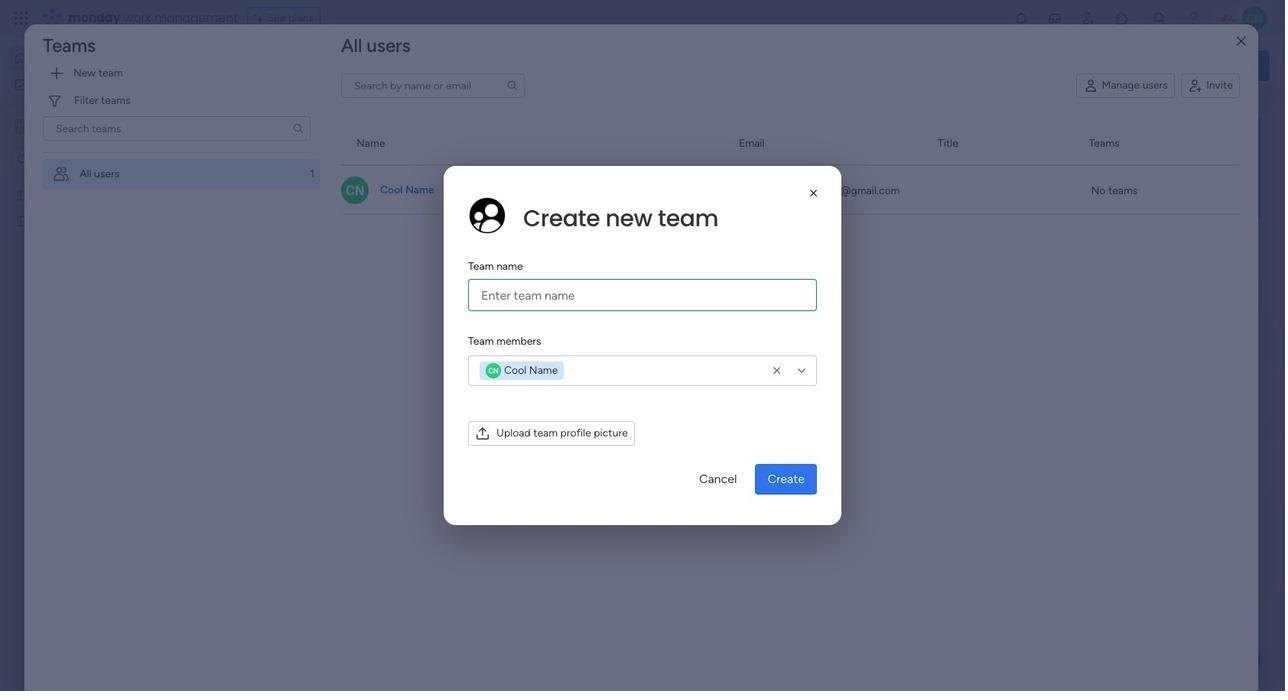 Task type: vqa. For each thing, say whether or not it's contained in the screenshot.
document
yes



Task type: locate. For each thing, give the bounding box(es) containing it.
none search field search teams
[[43, 116, 311, 141]]

dialog
[[0, 0, 1285, 692]]

close image
[[1237, 36, 1246, 47]]

close image
[[806, 186, 822, 201]]

None search field
[[341, 74, 525, 98], [43, 116, 311, 141]]

help image
[[1186, 11, 1201, 26]]

document
[[444, 166, 842, 526]]

Search in workspace field
[[32, 151, 128, 169]]

getting started element
[[1040, 365, 1270, 427]]

2 row from the top
[[341, 166, 1240, 215]]

1 row from the top
[[341, 123, 1240, 166]]

Search by name or email search field
[[341, 74, 525, 98]]

add to favorites image
[[456, 280, 472, 295]]

select product image
[[14, 11, 29, 26]]

help center element
[[1040, 439, 1270, 500]]

option
[[9, 46, 186, 70], [9, 72, 186, 96], [43, 159, 321, 190], [0, 181, 195, 184]]

0 vertical spatial public board image
[[16, 187, 31, 202]]

1 horizontal spatial search image
[[506, 80, 519, 92]]

Enter team name text field
[[468, 279, 817, 311]]

0 vertical spatial none search field
[[341, 74, 525, 98]]

row
[[341, 123, 1240, 166], [341, 166, 1240, 215]]

monday marketplace image
[[1115, 11, 1130, 26]]

1 vertical spatial none search field
[[43, 116, 311, 141]]

public board image
[[16, 187, 31, 202], [508, 279, 525, 296]]

workspace image
[[15, 119, 30, 135]]

component image
[[508, 303, 522, 317]]

0 element
[[391, 364, 410, 383], [391, 364, 410, 383]]

cool name image
[[1242, 6, 1267, 31]]

0 horizontal spatial public board image
[[16, 187, 31, 202]]

search image
[[506, 80, 519, 92], [292, 122, 304, 135]]

1 horizontal spatial none search field
[[341, 74, 525, 98]]

templates image image
[[1054, 116, 1256, 221]]

1 horizontal spatial public board image
[[508, 279, 525, 296]]

1 vertical spatial public board image
[[508, 279, 525, 296]]

0 horizontal spatial none search field
[[43, 116, 311, 141]]

1 vertical spatial search image
[[292, 122, 304, 135]]

close recently visited image
[[236, 125, 255, 143]]

list box
[[0, 179, 195, 440]]

0 horizontal spatial search image
[[292, 122, 304, 135]]

grid
[[341, 123, 1240, 692]]

public board image for public board icon
[[16, 187, 31, 202]]

public board image up public board icon
[[16, 187, 31, 202]]

public board image up component image
[[508, 279, 525, 296]]

cool name image
[[341, 176, 369, 204]]

0 vertical spatial search image
[[506, 80, 519, 92]]



Task type: describe. For each thing, give the bounding box(es) containing it.
search image for search teams search field
[[292, 122, 304, 135]]

update feed image
[[1047, 11, 1063, 26]]

see plans image
[[254, 10, 268, 27]]

public board image
[[16, 213, 31, 228]]

search image for search by name or email search field
[[506, 80, 519, 92]]

public board image for component image
[[508, 279, 525, 296]]

search everything image
[[1152, 11, 1167, 26]]

Search teams search field
[[43, 116, 311, 141]]

quick search results list box
[[236, 143, 1004, 346]]

none search field search by name or email
[[341, 74, 525, 98]]

workspace selection element
[[15, 118, 128, 138]]

cool name element
[[480, 362, 564, 380]]

invite members image
[[1081, 11, 1096, 26]]

add to favorites image
[[709, 280, 724, 295]]

notifications image
[[1014, 11, 1029, 26]]



